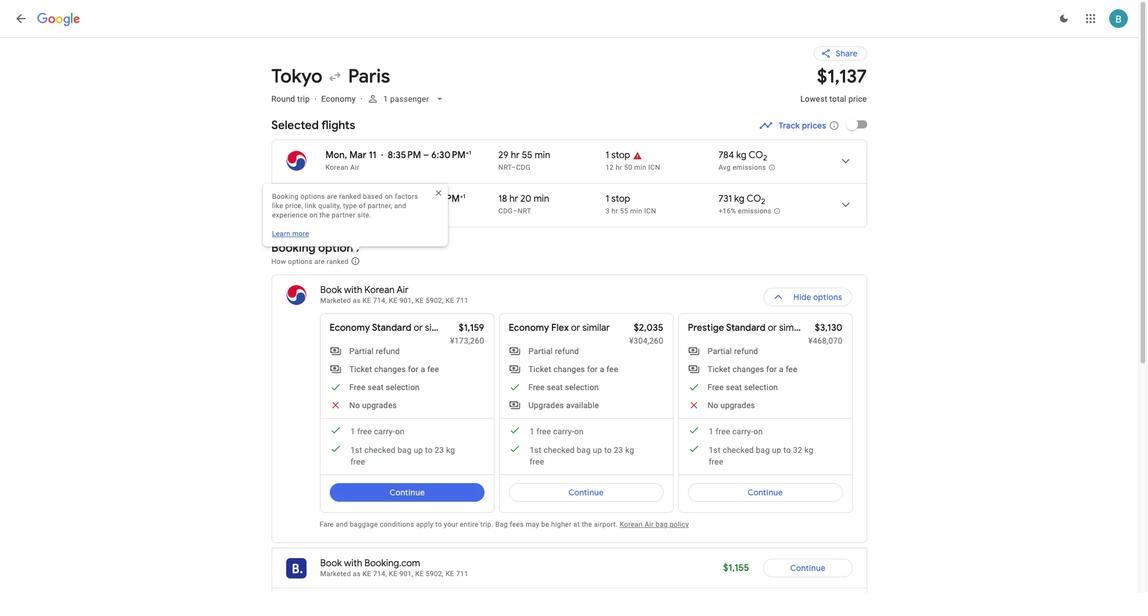 Task type: locate. For each thing, give the bounding box(es) containing it.
0 horizontal spatial fee
[[428, 365, 439, 374]]

5902, inside book with korean air marketed as ke 714, ke 901, ke 5902, ke 711
[[426, 297, 444, 305]]

avg emissions
[[719, 164, 767, 172]]

the
[[320, 211, 330, 219], [582, 521, 593, 529]]

to inside 1st checked bag up to 32 kg free
[[784, 446, 791, 455]]

901, up economy standard or similar
[[400, 297, 414, 305]]

and right fare
[[336, 521, 348, 529]]

1st for prestige standard or similar
[[709, 446, 721, 455]]

free for economy standard or similar
[[350, 383, 366, 392]]

for for economy standard
[[408, 365, 419, 374]]

23
[[435, 446, 444, 455], [614, 446, 624, 455]]

0 vertical spatial co
[[749, 150, 764, 161]]

1 upgrades from the left
[[362, 401, 397, 410]]

nrt up the "18"
[[499, 164, 512, 172]]

1 ticket from the left
[[350, 365, 372, 374]]

departing flight on monday, march 11. leaves narita international airport at 8:35 pm on monday, march 11 and arrives at paris charles de gaulle airport at 6:30 pm on tuesday, march 12. element
[[326, 149, 472, 161]]

options up 'link'
[[301, 193, 325, 201]]

track prices
[[779, 121, 827, 131]]

1 no from the left
[[350, 401, 360, 410]]

checked for prestige standard
[[723, 446, 754, 455]]

1 stop from the top
[[612, 150, 631, 161]]

or down book with korean air marketed as ke 714, ke 901, ke 5902, ke 711
[[414, 323, 423, 334]]

bag
[[496, 521, 508, 529]]

1 up from the left
[[414, 446, 423, 455]]

1 refund from the left
[[376, 347, 400, 356]]

711 up $1,159
[[457, 297, 469, 305]]

min inside 29 hr 55 min nrt – cdg
[[535, 150, 551, 161]]

 image right trip at the left top of the page
[[315, 94, 317, 104]]

main content
[[272, 37, 868, 594]]

book inside book with booking.com marketed as ke 714, ke 901, ke 5902, ke 711
[[320, 558, 342, 570]]

book inside book with korean air marketed as ke 714, ke 901, ke 5902, ke 711
[[320, 285, 342, 296]]

mon,
[[326, 150, 347, 161]]

1 for from the left
[[408, 365, 419, 374]]

0 horizontal spatial  image
[[315, 94, 317, 104]]

$1,137 lowest total price
[[801, 65, 868, 104]]

free seat selection for economy flex
[[529, 383, 599, 392]]

None text field
[[801, 65, 868, 114]]

3 or from the left
[[768, 323, 778, 334]]

3 changes from the left
[[733, 365, 765, 374]]

booking options are ranked based on factors like price, link quality, type of partner, and experience on the partner site.
[[272, 193, 418, 219]]

options inside dropdown button
[[814, 292, 843, 303]]

2 as from the top
[[353, 571, 361, 579]]

0 vertical spatial cdg
[[516, 164, 531, 172]]

1:20 pm – 3:40 pm +1
[[383, 193, 466, 205]]

up inside 1st checked bag up to 32 kg free
[[773, 446, 782, 455]]

+1 for 6:30 pm
[[466, 149, 472, 157]]

1 as from the top
[[353, 297, 361, 305]]

0 vertical spatial with
[[344, 285, 363, 296]]

2 free seat selection from the left
[[529, 383, 599, 392]]

entire
[[460, 521, 479, 529]]

options up learn more about booking options "image" on the left
[[318, 241, 359, 256]]

nrt down 20
[[518, 207, 532, 215]]

co inside 731 kg co 2
[[747, 193, 762, 205]]

2 no from the left
[[708, 401, 719, 410]]

3 ticket changes for a fee from the left
[[708, 365, 798, 374]]

emissions down the 784 kg co 2
[[733, 164, 767, 172]]

selection
[[386, 383, 420, 392], [565, 383, 599, 392], [745, 383, 779, 392]]

0 vertical spatial as
[[353, 297, 361, 305]]

hr
[[511, 150, 520, 161], [616, 164, 623, 172], [510, 193, 519, 205], [612, 207, 619, 215]]

 image
[[315, 94, 317, 104], [361, 94, 363, 104], [376, 193, 378, 205]]

2 marketed from the top
[[320, 571, 351, 579]]

min right 50
[[635, 164, 647, 172]]

1 711 from the top
[[457, 297, 469, 305]]

or down hide options dropdown button
[[768, 323, 778, 334]]

2 horizontal spatial seat
[[726, 383, 743, 392]]

901, down booking.com
[[400, 571, 414, 579]]

up for prestige standard
[[773, 446, 782, 455]]

2 checked from the left
[[544, 446, 575, 455]]

901, inside book with korean air marketed as ke 714, ke 901, ke 5902, ke 711
[[400, 297, 414, 305]]

1 marketed from the top
[[320, 297, 351, 305]]

2 horizontal spatial partial refund
[[708, 347, 759, 356]]

min
[[535, 150, 551, 161], [635, 164, 647, 172], [534, 193, 550, 205], [631, 207, 643, 215]]

2 horizontal spatial  image
[[376, 193, 378, 205]]

kg for economy standard or similar
[[447, 446, 455, 455]]

1 free carry-on for economy flex
[[530, 427, 584, 437]]

bag inside 1st checked bag up to 32 kg free
[[757, 446, 770, 455]]

0 horizontal spatial for
[[408, 365, 419, 374]]

first checked bag up to 23 kg is free element
[[330, 444, 466, 468], [509, 444, 645, 468]]

0 horizontal spatial or
[[414, 323, 423, 334]]

hr inside 29 hr 55 min nrt – cdg
[[511, 150, 520, 161]]

booking up like
[[272, 193, 299, 201]]

fri, mar 29
[[326, 193, 371, 205]]

2 changes from the left
[[554, 365, 585, 374]]

icn inside 1 stop 3 hr 55 min icn
[[645, 207, 657, 215]]

book for book with korean air
[[320, 285, 342, 296]]

0 vertical spatial +1
[[466, 149, 472, 157]]

the right at
[[582, 521, 593, 529]]

kg inside 731 kg co 2
[[735, 193, 745, 205]]

Arrival time: 6:30 PM on  Tuesday, March 12. text field
[[432, 149, 472, 161]]

1 horizontal spatial cdg
[[516, 164, 531, 172]]

partial refund down economy standard or similar
[[350, 347, 400, 356]]

cdg inside 29 hr 55 min nrt – cdg
[[516, 164, 531, 172]]

the inside booking options are ranked based on factors like price, link quality, type of partner, and experience on the partner site.
[[320, 211, 330, 219]]

passenger
[[391, 94, 430, 104]]

free
[[350, 383, 366, 392], [529, 383, 545, 392], [708, 383, 724, 392]]

marketed inside book with booking.com marketed as ke 714, ke 901, ke 5902, ke 711
[[320, 571, 351, 579]]

similar for prestige standard or similar
[[780, 323, 807, 334]]

2 1st checked bag up to 23 kg free from the left
[[530, 446, 635, 467]]

1 similar from the left
[[425, 323, 453, 334]]

0 vertical spatial 2
[[764, 153, 768, 163]]

2
[[764, 153, 768, 163], [762, 197, 766, 207]]

emissions down 731 kg co 2
[[739, 207, 772, 216]]

1 a from the left
[[421, 365, 426, 374]]

1st inside 1st checked bag up to 32 kg free
[[709, 446, 721, 455]]

468070 Japanese yen text field
[[809, 336, 843, 346]]

stop for 1 stop 3 hr 55 min icn
[[612, 193, 631, 205]]

2 for 731 kg co
[[762, 197, 766, 207]]

2 714, from the top
[[373, 571, 387, 579]]

ticket
[[350, 365, 372, 374], [529, 365, 552, 374], [708, 365, 731, 374]]

0 horizontal spatial seat
[[368, 383, 384, 392]]

on for economy flex
[[575, 427, 584, 437]]

marketed down fare
[[320, 571, 351, 579]]

0 horizontal spatial ticket changes for a fee
[[350, 365, 439, 374]]

free seat selection for prestige standard
[[708, 383, 779, 392]]

1 horizontal spatial are
[[327, 193, 337, 201]]

0 vertical spatial 29
[[499, 150, 509, 161]]

seat
[[368, 383, 384, 392], [547, 383, 563, 392], [726, 383, 743, 392]]

site.
[[358, 211, 372, 219]]

fees
[[510, 521, 524, 529]]

1 horizontal spatial for
[[588, 365, 598, 374]]

2 standard from the left
[[727, 323, 766, 334]]

first checked bag up to 23 kg is free element for economy standard
[[330, 444, 466, 468]]

mar for mon,
[[350, 150, 367, 161]]

for up "available" on the bottom
[[588, 365, 598, 374]]

min right 3
[[631, 207, 643, 215]]

1 passenger
[[384, 94, 430, 104]]

711 inside book with booking.com marketed as ke 714, ke 901, ke 5902, ke 711
[[457, 571, 469, 579]]

1 first checked bag up to 23 kg is free element from the left
[[330, 444, 466, 468]]

2 first checked bag up to 23 kg is free element from the left
[[509, 444, 645, 468]]

3 a from the left
[[780, 365, 784, 374]]

714, up economy standard or similar
[[373, 297, 387, 305]]

0 horizontal spatial no upgrades
[[350, 401, 397, 410]]

2 a from the left
[[600, 365, 605, 374]]

1 fee from the left
[[428, 365, 439, 374]]

partner
[[332, 211, 356, 219]]

ticket down prestige
[[708, 365, 731, 374]]

options inside booking options are ranked based on factors like price, link quality, type of partner, and experience on the partner site.
[[301, 193, 325, 201]]

29 up the "18"
[[499, 150, 509, 161]]

korean inside book with korean air marketed as ke 714, ke 901, ke 5902, ke 711
[[365, 285, 395, 296]]

 image for trip
[[315, 94, 317, 104]]

co for 784 kg co
[[749, 150, 764, 161]]

1 horizontal spatial free seat selection
[[529, 383, 599, 392]]

booking for booking options are ranked based on factors like price, link quality, type of partner, and experience on the partner site.
[[272, 193, 299, 201]]

are inside main content
[[315, 258, 325, 266]]

book with booking.com marketed as ke 714, ke 901, ke 5902, ke 711
[[320, 558, 469, 579]]

1 horizontal spatial and
[[395, 202, 407, 210]]

2 horizontal spatial fee
[[786, 365, 798, 374]]

for down economy standard or similar
[[408, 365, 419, 374]]

0 vertical spatial icn
[[649, 164, 661, 172]]

bag
[[398, 446, 412, 455], [577, 446, 591, 455], [757, 446, 770, 455], [656, 521, 668, 529]]

partial refund for economy standard
[[350, 347, 400, 356]]

with down learn more about booking options element
[[344, 285, 363, 296]]

refund down economy standard or similar
[[376, 347, 400, 356]]

emissions
[[733, 164, 767, 172], [739, 207, 772, 216]]

1 stop flight. element
[[606, 150, 631, 163], [606, 193, 631, 207]]

5902, down apply
[[426, 571, 444, 579]]

3 up from the left
[[773, 446, 782, 455]]

korean up economy standard or similar
[[365, 285, 395, 296]]

1 vertical spatial and
[[336, 521, 348, 529]]

ranked inside booking options are ranked based on factors like price, link quality, type of partner, and experience on the partner site.
[[339, 193, 361, 201]]

mar inside return flight on friday, march 29. leaves paris charles de gaulle airport at 1:20 pm on friday, march 29 and arrives at narita international airport at 3:40 pm on saturday, march 30. element
[[342, 193, 359, 205]]

fee for economy standard or similar
[[428, 365, 439, 374]]

1 vertical spatial booking
[[272, 241, 316, 256]]

55 up 20
[[522, 150, 533, 161]]

2 similar from the left
[[583, 323, 610, 334]]

1 horizontal spatial selection
[[565, 383, 599, 392]]

korean down based
[[362, 207, 385, 215]]

options right hide
[[814, 292, 843, 303]]

0 horizontal spatial partial
[[350, 347, 374, 356]]

booking for booking options
[[272, 241, 316, 256]]

Departure time: 1:20 PM. text field
[[383, 193, 415, 205]]

seat for economy standard
[[368, 383, 384, 392]]

1 vertical spatial cdg
[[499, 207, 513, 215]]

are up quality, at top left
[[327, 193, 337, 201]]

kg inside the 784 kg co 2
[[737, 150, 747, 161]]

hr inside 18 hr 20 min cdg – nrt
[[510, 193, 519, 205]]

1 714, from the top
[[373, 297, 387, 305]]

1 horizontal spatial or
[[572, 323, 581, 334]]

list containing mon, mar 11
[[272, 140, 867, 227]]

1 vertical spatial icn
[[645, 207, 657, 215]]

2 no upgrades from the left
[[708, 401, 756, 410]]

co inside the 784 kg co 2
[[749, 150, 764, 161]]

+1 inside 8:35 pm – 6:30 pm +1
[[466, 149, 472, 157]]

icn right 3
[[645, 207, 657, 215]]

total
[[830, 94, 847, 104]]

booking inside main content
[[272, 241, 316, 256]]

1 stop flight. element up 3
[[606, 193, 631, 207]]

list
[[272, 140, 867, 227]]

changes down economy standard or similar
[[375, 365, 406, 374]]

marketed
[[320, 297, 351, 305], [320, 571, 351, 579]]

0 vertical spatial nrt
[[499, 164, 512, 172]]

at
[[574, 521, 580, 529]]

2 711 from the top
[[457, 571, 469, 579]]

fee for prestige standard or similar
[[786, 365, 798, 374]]

2 up from the left
[[593, 446, 603, 455]]

partial
[[350, 347, 374, 356], [529, 347, 553, 356], [708, 347, 733, 356]]

and inside booking options are ranked based on factors like price, link quality, type of partner, and experience on the partner site.
[[395, 202, 407, 210]]

0 horizontal spatial and
[[336, 521, 348, 529]]

1 standard from the left
[[372, 323, 412, 334]]

carry- for economy standard
[[374, 427, 395, 437]]

mon, mar 11
[[326, 150, 377, 161]]

2 horizontal spatial ticket changes for a fee
[[708, 365, 798, 374]]

ticket changes for a fee down prestige standard or similar on the bottom right
[[708, 365, 798, 374]]

selection for economy flex
[[565, 383, 599, 392]]

3 1 free carry-on from the left
[[709, 427, 763, 437]]

similar up ¥173,260
[[425, 323, 453, 334]]

options down booking options
[[288, 258, 313, 266]]

1 horizontal spatial up
[[593, 446, 603, 455]]

0 vertical spatial 5902,
[[426, 297, 444, 305]]

2 inside 731 kg co 2
[[762, 197, 766, 207]]

bag for economy flex
[[577, 446, 591, 455]]

3 partial from the left
[[708, 347, 733, 356]]

up for economy standard
[[414, 446, 423, 455]]

stop inside 1 stop 3 hr 55 min icn
[[612, 193, 631, 205]]

2 horizontal spatial free
[[708, 383, 724, 392]]

economy left flex
[[509, 323, 550, 334]]

economy up flights
[[322, 94, 356, 104]]

and down factors
[[395, 202, 407, 210]]

– up 18 hr 20 min cdg – nrt at the left top
[[512, 164, 516, 172]]

3 seat from the left
[[726, 383, 743, 392]]

3 selection from the left
[[745, 383, 779, 392]]

changes down prestige standard or similar on the bottom right
[[733, 365, 765, 374]]

2 horizontal spatial or
[[768, 323, 778, 334]]

stop up 50
[[612, 150, 631, 161]]

0 vertical spatial book
[[320, 285, 342, 296]]

min right 20
[[534, 193, 550, 205]]

+1 inside 1:20 pm – 3:40 pm +1
[[460, 193, 466, 200]]

1 vertical spatial nrt
[[518, 207, 532, 215]]

may
[[526, 521, 540, 529]]

1 or from the left
[[414, 323, 423, 334]]

book down fare
[[320, 558, 342, 570]]

0 horizontal spatial free
[[350, 383, 366, 392]]

min inside 18 hr 20 min cdg – nrt
[[534, 193, 550, 205]]

0 vertical spatial mar
[[350, 150, 367, 161]]

1 5902, from the top
[[426, 297, 444, 305]]

0 vertical spatial ranked
[[339, 193, 361, 201]]

the down quality, at top left
[[320, 211, 330, 219]]

0 horizontal spatial are
[[315, 258, 325, 266]]

2 horizontal spatial carry-
[[733, 427, 754, 437]]

901, inside book with booking.com marketed as ke 714, ke 901, ke 5902, ke 711
[[400, 571, 414, 579]]

1st checked bag up to 32 kg free
[[709, 446, 814, 467]]

$3,130
[[815, 323, 843, 334]]

2 upgrades from the left
[[721, 401, 756, 410]]

1 with from the top
[[344, 285, 363, 296]]

2 ticket from the left
[[529, 365, 552, 374]]

ticket for prestige standard
[[708, 365, 731, 374]]

min inside 1 stop 3 hr 55 min icn
[[631, 207, 643, 215]]

selection for economy standard
[[386, 383, 420, 392]]

co
[[749, 150, 764, 161], [747, 193, 762, 205]]

2 ticket changes for a fee from the left
[[529, 365, 619, 374]]

booking inside booking options are ranked based on factors like price, link quality, type of partner, and experience on the partner site.
[[272, 193, 299, 201]]

ticket changes for a fee down economy standard or similar
[[350, 365, 439, 374]]

options for booking options are ranked based on factors like price, link quality, type of partner, and experience on the partner site.
[[301, 193, 325, 201]]

hr right the "18"
[[510, 193, 519, 205]]

no upgrades
[[350, 401, 397, 410], [708, 401, 756, 410]]

2 1 stop flight. element from the top
[[606, 193, 631, 207]]

ranked inside main content
[[327, 258, 349, 266]]

standard right prestige
[[727, 323, 766, 334]]

– left the close dialog image at the left top
[[418, 193, 423, 205]]

loading results progress bar
[[0, 37, 1139, 40]]

flight details. departing flight on monday, march 11. leaves narita international airport at 8:35 pm on monday, march 11 and arrives at paris charles de gaulle airport at 6:30 pm on tuesday, march 12. image
[[832, 147, 860, 175]]

2 horizontal spatial checked
[[723, 446, 754, 455]]

standard down book with korean air marketed as ke 714, ke 901, ke 5902, ke 711
[[372, 323, 412, 334]]

3 ticket from the left
[[708, 365, 731, 374]]

 image inside return flight on friday, march 29. leaves paris charles de gaulle airport at 1:20 pm on friday, march 29 and arrives at narita international airport at 3:40 pm on saturday, march 30. element
[[376, 193, 378, 205]]

1
[[384, 94, 389, 104], [606, 150, 610, 161], [606, 193, 610, 205], [351, 427, 355, 437], [530, 427, 535, 437], [709, 427, 714, 437]]

are inside booking options are ranked based on factors like price, link quality, type of partner, and experience on the partner site.
[[327, 193, 337, 201]]

1 ticket changes for a fee from the left
[[350, 365, 439, 374]]

hr up 18 hr 20 min cdg – nrt at the left top
[[511, 150, 520, 161]]

0 vertical spatial emissions
[[733, 164, 767, 172]]

with left booking.com
[[344, 558, 363, 570]]

apply
[[416, 521, 434, 529]]

refund for prestige standard
[[735, 347, 759, 356]]

1 horizontal spatial 29
[[499, 150, 509, 161]]

are for booking
[[327, 193, 337, 201]]

3 1st from the left
[[709, 446, 721, 455]]

free
[[358, 427, 372, 437], [537, 427, 551, 437], [716, 427, 731, 437], [351, 458, 365, 467], [530, 458, 545, 467], [709, 458, 724, 467]]

return flight on friday, march 29. leaves paris charles de gaulle airport at 1:20 pm on friday, march 29 and arrives at narita international airport at 3:40 pm on saturday, march 30. element
[[326, 193, 466, 205]]

2 horizontal spatial refund
[[735, 347, 759, 356]]

1 horizontal spatial fee
[[607, 365, 619, 374]]

1137 us dollars element
[[818, 65, 868, 88]]

continue button
[[330, 479, 485, 507], [509, 479, 664, 507], [688, 479, 843, 507], [764, 555, 853, 583]]

co up +16% emissions
[[747, 193, 762, 205]]

with inside book with booking.com marketed as ke 714, ke 901, ke 5902, ke 711
[[344, 558, 363, 570]]

similar right flex
[[583, 323, 610, 334]]

2 1 free carry-on from the left
[[530, 427, 584, 437]]

29
[[499, 150, 509, 161], [361, 193, 371, 205]]

economy for economy standard or similar
[[330, 323, 370, 334]]

0 horizontal spatial cdg
[[499, 207, 513, 215]]

0 horizontal spatial upgrades
[[362, 401, 397, 410]]

cdg down total duration 29 hr 55 min. element
[[516, 164, 531, 172]]

1 vertical spatial ranked
[[327, 258, 349, 266]]

mar up france,
[[342, 193, 359, 205]]

1 horizontal spatial the
[[582, 521, 593, 529]]

korean
[[326, 164, 349, 172], [362, 207, 385, 215], [365, 285, 395, 296], [620, 521, 643, 529]]

economy flex or similar
[[509, 323, 610, 334]]

1 vertical spatial 901,
[[400, 571, 414, 579]]

1 partial from the left
[[350, 347, 374, 356]]

3
[[606, 207, 610, 215]]

ranked left learn more about booking options "image" on the left
[[327, 258, 349, 266]]

refund down flex
[[555, 347, 579, 356]]

3 checked from the left
[[723, 446, 754, 455]]

ranked up type
[[339, 193, 361, 201]]

2 inside the 784 kg co 2
[[764, 153, 768, 163]]

0 vertical spatial and
[[395, 202, 407, 210]]

prestige standard or similar
[[688, 323, 807, 334]]

2 horizontal spatial 1 free carry-on
[[709, 427, 763, 437]]

min up total duration 18 hr 20 min. element
[[535, 150, 551, 161]]

1 horizontal spatial upgrades
[[721, 401, 756, 410]]

fee for economy flex or similar
[[607, 365, 619, 374]]

stop
[[612, 150, 631, 161], [612, 193, 631, 205]]

3 similar from the left
[[780, 323, 807, 334]]

free seat selection
[[350, 383, 420, 392], [529, 383, 599, 392], [708, 383, 779, 392]]

mar inside departing flight on monday, march 11. leaves narita international airport at 8:35 pm on monday, march 11 and arrives at paris charles de gaulle airport at 6:30 pm on tuesday, march 12. element
[[350, 150, 367, 161]]

2 fee from the left
[[607, 365, 619, 374]]

hr for 55
[[511, 150, 520, 161]]

2 partial refund from the left
[[529, 347, 579, 356]]

air up economy standard or similar
[[397, 285, 409, 296]]

0 vertical spatial 714,
[[373, 297, 387, 305]]

1 horizontal spatial 55
[[620, 207, 629, 215]]

as down learn more about booking options "image" on the left
[[353, 297, 361, 305]]

with
[[344, 285, 363, 296], [344, 558, 363, 570]]

ticket changes for a fee up "available" on the bottom
[[529, 365, 619, 374]]

air inside book with korean air marketed as ke 714, ke 901, ke 5902, ke 711
[[397, 285, 409, 296]]

and inside main content
[[336, 521, 348, 529]]

no for prestige
[[708, 401, 719, 410]]

+16%
[[719, 207, 737, 216]]

ticket down economy standard or similar
[[350, 365, 372, 374]]

0 horizontal spatial 55
[[522, 150, 533, 161]]

55
[[522, 150, 533, 161], [620, 207, 629, 215]]

1 horizontal spatial 1st
[[530, 446, 542, 455]]

1 book from the top
[[320, 285, 342, 296]]

or right flex
[[572, 323, 581, 334]]

similar down hide
[[780, 323, 807, 334]]

checked inside 1st checked bag up to 32 kg free
[[723, 446, 754, 455]]

total duration 18 hr 20 min. element
[[499, 193, 606, 207]]

or for economy flex
[[572, 323, 581, 334]]

up
[[414, 446, 423, 455], [593, 446, 603, 455], [773, 446, 782, 455]]

on for economy standard
[[395, 427, 405, 437]]

hr left 50
[[616, 164, 623, 172]]

economy down book with korean air marketed as ke 714, ke 901, ke 5902, ke 711
[[330, 323, 370, 334]]

2 for from the left
[[588, 365, 598, 374]]

price,
[[285, 202, 303, 210]]

change appearance image
[[1051, 5, 1079, 33]]

3 refund from the left
[[735, 347, 759, 356]]

55 right 3
[[620, 207, 629, 215]]

2 horizontal spatial a
[[780, 365, 784, 374]]

partial down prestige
[[708, 347, 733, 356]]

2 selection from the left
[[565, 383, 599, 392]]

booking
[[272, 193, 299, 201], [272, 241, 316, 256]]

standard
[[372, 323, 412, 334], [727, 323, 766, 334]]

share
[[836, 48, 858, 59]]

5902, up economy standard or similar
[[426, 297, 444, 305]]

2 23 from the left
[[614, 446, 624, 455]]

20
[[521, 193, 532, 205]]

for down prestige standard or similar on the bottom right
[[767, 365, 777, 374]]

29 up air france, korean air
[[361, 193, 371, 205]]

0 horizontal spatial nrt
[[499, 164, 512, 172]]

3 free from the left
[[708, 383, 724, 392]]

1 vertical spatial book
[[320, 558, 342, 570]]

0 horizontal spatial changes
[[375, 365, 406, 374]]

1 free seat selection from the left
[[350, 383, 420, 392]]

0 horizontal spatial a
[[421, 365, 426, 374]]

ticket changes for a fee for prestige standard
[[708, 365, 798, 374]]

1 free from the left
[[350, 383, 366, 392]]

first checked bag up to 23 kg is free element for economy flex
[[509, 444, 645, 468]]

air down mon, mar 11
[[351, 164, 360, 172]]

2 horizontal spatial 1st
[[709, 446, 721, 455]]

1 seat from the left
[[368, 383, 384, 392]]

0 horizontal spatial selection
[[386, 383, 420, 392]]

baggage
[[350, 521, 378, 529]]

2 with from the top
[[344, 558, 363, 570]]

714, down booking.com
[[373, 571, 387, 579]]

+1 for 3:40 pm
[[460, 193, 466, 200]]

icn right 50
[[649, 164, 661, 172]]

1 vertical spatial +1
[[460, 193, 466, 200]]

1 vertical spatial with
[[344, 558, 363, 570]]

fare
[[320, 521, 334, 529]]

1 vertical spatial 55
[[620, 207, 629, 215]]

0 horizontal spatial ticket
[[350, 365, 372, 374]]

2 horizontal spatial similar
[[780, 323, 807, 334]]

3 partial refund from the left
[[708, 347, 759, 356]]

1 checked from the left
[[365, 446, 396, 455]]

1 horizontal spatial checked
[[544, 446, 575, 455]]

2 refund from the left
[[555, 347, 579, 356]]

with inside book with korean air marketed as ke 714, ke 901, ke 5902, ke 711
[[344, 285, 363, 296]]

1 horizontal spatial partial refund
[[529, 347, 579, 356]]

1 vertical spatial 5902,
[[426, 571, 444, 579]]

2 901, from the top
[[400, 571, 414, 579]]

2 up avg emissions
[[764, 153, 768, 163]]

as inside book with korean air marketed as ke 714, ke 901, ke 5902, ke 711
[[353, 297, 361, 305]]

prestige
[[688, 323, 725, 334]]

total duration 29 hr 55 min. element
[[499, 150, 606, 163]]

free for economy flex or similar
[[529, 383, 545, 392]]

0 horizontal spatial refund
[[376, 347, 400, 356]]

or
[[414, 323, 423, 334], [572, 323, 581, 334], [768, 323, 778, 334]]

cdg
[[516, 164, 531, 172], [499, 207, 513, 215]]

0 vertical spatial marketed
[[320, 297, 351, 305]]

partial for economy flex
[[529, 347, 553, 356]]

based
[[363, 193, 383, 201]]

refund down prestige standard or similar on the bottom right
[[735, 347, 759, 356]]

2 stop from the top
[[612, 193, 631, 205]]

ticket up upgrades
[[529, 365, 552, 374]]

hr inside the layover (1 of 1) is a 12 hr 50 min overnight layover at incheon international airport in seoul. element
[[616, 164, 623, 172]]

book down how options are ranked
[[320, 285, 342, 296]]

are for how
[[315, 258, 325, 266]]

2 free from the left
[[529, 383, 545, 392]]

29 hr 55 min nrt – cdg
[[499, 150, 551, 172]]

hr inside 1 stop 3 hr 55 min icn
[[612, 207, 619, 215]]

32
[[794, 446, 803, 455]]

partial refund down economy flex or similar
[[529, 347, 579, 356]]

fri,
[[326, 193, 339, 205]]

1 901, from the top
[[400, 297, 414, 305]]

1 horizontal spatial first checked bag up to 23 kg is free element
[[509, 444, 645, 468]]

main content containing tokyo
[[272, 37, 868, 594]]

0 vertical spatial 711
[[457, 297, 469, 305]]

ticket changes for a fee for economy flex
[[529, 365, 619, 374]]

the inside main content
[[582, 521, 593, 529]]

cdg down the "18"
[[499, 207, 513, 215]]

1 stop flight. element up '12'
[[606, 150, 631, 163]]

3 free seat selection from the left
[[708, 383, 779, 392]]

layover (1 of 1) is a 3 hr 55 min layover at incheon international airport in seoul. element
[[606, 207, 713, 216]]

– inside 29 hr 55 min nrt – cdg
[[512, 164, 516, 172]]

changes up upgrades available
[[554, 365, 585, 374]]

share button
[[814, 47, 868, 61]]

23 for economy flex or similar
[[614, 446, 624, 455]]

2 horizontal spatial partial
[[708, 347, 733, 356]]

3 for from the left
[[767, 365, 777, 374]]

2 seat from the left
[[547, 383, 563, 392]]

to
[[425, 446, 433, 455], [605, 446, 612, 455], [784, 446, 791, 455], [436, 521, 442, 529]]

0 vertical spatial 1 stop flight. element
[[606, 150, 631, 163]]

options for how options are ranked
[[288, 258, 313, 266]]

1 free carry-on
[[351, 427, 405, 437], [530, 427, 584, 437], [709, 427, 763, 437]]

1 vertical spatial 29
[[361, 193, 371, 205]]

1 horizontal spatial standard
[[727, 323, 766, 334]]

are down booking options
[[315, 258, 325, 266]]

2 book from the top
[[320, 558, 342, 570]]

1 1 free carry-on from the left
[[351, 427, 405, 437]]

options for hide options
[[814, 292, 843, 303]]

1 vertical spatial as
[[353, 571, 361, 579]]

1st checked bag up to 23 kg free for economy flex
[[530, 446, 635, 467]]

changes for economy standard
[[375, 365, 406, 374]]

1 partial refund from the left
[[350, 347, 400, 356]]

2 or from the left
[[572, 323, 581, 334]]

2 carry- from the left
[[554, 427, 575, 437]]

– right 8:35 pm
[[424, 150, 429, 161]]

1 1st checked bag up to 23 kg free from the left
[[351, 446, 455, 467]]

1 23 from the left
[[435, 446, 444, 455]]

55 inside 29 hr 55 min nrt – cdg
[[522, 150, 533, 161]]

1 inside popup button
[[384, 94, 389, 104]]

0 vertical spatial are
[[327, 193, 337, 201]]

1 carry- from the left
[[374, 427, 395, 437]]

711 down "entire"
[[457, 571, 469, 579]]

1:20 pm
[[383, 193, 415, 205]]

3 carry- from the left
[[733, 427, 754, 437]]

0 horizontal spatial standard
[[372, 323, 412, 334]]

1 1 stop flight. element from the top
[[606, 150, 631, 163]]

upgrades
[[362, 401, 397, 410], [721, 401, 756, 410]]

booking down learn more in the left top of the page
[[272, 241, 316, 256]]

partial refund for economy flex
[[529, 347, 579, 356]]

2 horizontal spatial free seat selection
[[708, 383, 779, 392]]

0 horizontal spatial similar
[[425, 323, 453, 334]]

1 1st from the left
[[351, 446, 363, 455]]

changes for prestige standard
[[733, 365, 765, 374]]

1 horizontal spatial free
[[529, 383, 545, 392]]

kg inside 1st checked bag up to 32 kg free
[[805, 446, 814, 455]]

emissions for 784 kg co
[[733, 164, 767, 172]]

1 vertical spatial 2
[[762, 197, 766, 207]]

1 horizontal spatial no
[[708, 401, 719, 410]]

0 horizontal spatial free seat selection
[[350, 383, 420, 392]]

partial down economy flex or similar
[[529, 347, 553, 356]]

2 1st from the left
[[530, 446, 542, 455]]

1 no upgrades from the left
[[350, 401, 397, 410]]

partial down economy standard or similar
[[350, 347, 374, 356]]

1 selection from the left
[[386, 383, 420, 392]]

as down baggage
[[353, 571, 361, 579]]

1 changes from the left
[[375, 365, 406, 374]]

2 horizontal spatial ticket
[[708, 365, 731, 374]]

2 partial from the left
[[529, 347, 553, 356]]

1 vertical spatial marketed
[[320, 571, 351, 579]]

2 5902, from the top
[[426, 571, 444, 579]]

experience
[[272, 211, 308, 219]]

3 fee from the left
[[786, 365, 798, 374]]

marketed down learn more about booking options element
[[320, 297, 351, 305]]

refund for economy standard
[[376, 347, 400, 356]]

options
[[301, 193, 325, 201], [318, 241, 359, 256], [288, 258, 313, 266], [814, 292, 843, 303]]

1 horizontal spatial seat
[[547, 383, 563, 392]]

1 free carry-on for economy standard
[[351, 427, 405, 437]]

stop down 50
[[612, 193, 631, 205]]

hr for 50
[[616, 164, 623, 172]]

1 horizontal spatial carry-
[[554, 427, 575, 437]]

1 horizontal spatial refund
[[555, 347, 579, 356]]

partial for economy standard
[[350, 347, 374, 356]]



Task type: describe. For each thing, give the bounding box(es) containing it.
fare and baggage conditions apply to your entire trip.  bag fees may be higher at the airport. korean air bag policy
[[320, 521, 690, 529]]

Departure time: 8:35 PM. text field
[[388, 150, 421, 161]]

similar for economy standard or similar
[[425, 323, 453, 334]]

airport.
[[594, 521, 618, 529]]

714, inside book with korean air marketed as ke 714, ke 901, ke 5902, ke 711
[[373, 297, 387, 305]]

factors
[[395, 193, 418, 201]]

partial for prestige standard
[[708, 347, 733, 356]]

book with korean air marketed as ke 714, ke 901, ke 5902, ke 711
[[320, 285, 469, 305]]

a for prestige standard
[[780, 365, 784, 374]]

book for book with booking.com
[[320, 558, 342, 570]]

kg for prestige standard or similar
[[805, 446, 814, 455]]

learn more link
[[272, 230, 309, 238]]

checked for economy standard
[[365, 446, 396, 455]]

be
[[542, 521, 550, 529]]

free inside 1st checked bag up to 32 kg free
[[709, 458, 724, 467]]

mar for fri,
[[342, 193, 359, 205]]

learn more
[[272, 230, 309, 238]]

hide options
[[794, 292, 843, 303]]

marketed inside book with korean air marketed as ke 714, ke 901, ke 5902, ke 711
[[320, 297, 351, 305]]

0 horizontal spatial 29
[[361, 193, 371, 205]]

korean air bag policy link
[[620, 521, 690, 529]]

korean down mon,
[[326, 164, 349, 172]]

price
[[849, 94, 868, 104]]

avg
[[719, 164, 731, 172]]

nrt inside 18 hr 20 min cdg – nrt
[[518, 207, 532, 215]]

korean air
[[326, 164, 360, 172]]

list inside main content
[[272, 140, 867, 227]]

1 horizontal spatial  image
[[361, 94, 363, 104]]

close dialog image
[[425, 179, 453, 207]]

 image for mar
[[376, 193, 378, 205]]

standard for economy standard
[[372, 323, 412, 334]]

learn
[[272, 230, 291, 238]]

ticket for economy standard
[[350, 365, 372, 374]]

6:30 pm
[[432, 150, 466, 161]]

refund for economy flex
[[555, 347, 579, 356]]

bag for economy standard
[[398, 446, 412, 455]]

selected flights
[[272, 118, 356, 133]]

$1,159
[[459, 323, 485, 334]]

– inside 1:20 pm – 3:40 pm +1
[[418, 193, 423, 205]]

1 free carry-on for prestige standard
[[709, 427, 763, 437]]

flight details. return flight on friday, march 29. leaves paris charles de gaulle airport at 1:20 pm on friday, march 29 and arrives at narita international airport at 3:40 pm on saturday, march 30. image
[[832, 191, 860, 219]]

economy for economy
[[322, 94, 356, 104]]

1 stop 3 hr 55 min icn
[[606, 193, 657, 215]]

784 kg co 2
[[719, 150, 768, 163]]

standard for prestige standard
[[727, 323, 766, 334]]

learn more about booking options element
[[351, 255, 360, 268]]

air left policy
[[645, 521, 654, 529]]

changes for economy flex
[[554, 365, 585, 374]]

on for prestige standard
[[754, 427, 763, 437]]

air down fri,
[[326, 207, 335, 215]]

3:40 pm
[[426, 193, 460, 205]]

no upgrades for economy
[[350, 401, 397, 410]]

similar for economy flex or similar
[[583, 323, 610, 334]]

your
[[444, 521, 458, 529]]

round trip
[[272, 94, 310, 104]]

like
[[272, 202, 284, 210]]

flex
[[552, 323, 569, 334]]

available
[[567, 401, 600, 410]]

731
[[719, 193, 733, 205]]

12
[[606, 164, 614, 172]]

50
[[625, 164, 633, 172]]

+16% emissions
[[719, 207, 772, 216]]

– inside 18 hr 20 min cdg – nrt
[[513, 207, 518, 215]]

selected
[[272, 118, 319, 133]]

min for 20
[[534, 193, 550, 205]]

to for economy standard or similar
[[425, 446, 433, 455]]

29 inside 29 hr 55 min nrt – cdg
[[499, 150, 509, 161]]

with for korean
[[344, 285, 363, 296]]

checked for economy flex
[[544, 446, 575, 455]]

type
[[343, 202, 357, 210]]

$1,155
[[724, 563, 750, 575]]

8:35 pm
[[388, 150, 421, 161]]

23 for economy standard or similar
[[435, 446, 444, 455]]

2 for 784 kg co
[[764, 153, 768, 163]]

to for economy flex or similar
[[605, 446, 612, 455]]

Tokyo to Paris and back text field
[[272, 65, 787, 88]]

seat for economy flex
[[547, 383, 563, 392]]

12 hr 50 min icn
[[606, 164, 661, 172]]

ranked for how options are ranked
[[327, 258, 349, 266]]

¥304,260
[[630, 336, 664, 346]]

304260 Japanese yen text field
[[630, 336, 664, 346]]

tokyo
[[272, 65, 323, 88]]

hide
[[794, 292, 812, 303]]

18 hr 20 min cdg – nrt
[[499, 193, 550, 215]]

$2,035
[[634, 323, 664, 334]]

$1,137
[[818, 65, 868, 88]]

with for booking.com
[[344, 558, 363, 570]]

how
[[272, 258, 286, 266]]

first checked bag up to 32 kg is free element
[[688, 444, 825, 468]]

lowest
[[801, 94, 828, 104]]

upgrades for prestige
[[721, 401, 756, 410]]

link
[[305, 202, 317, 210]]

ticket for economy flex
[[529, 365, 552, 374]]

ranked for booking options are ranked based on factors like price, link quality, type of partner, and experience on the partner site.
[[339, 193, 361, 201]]

partner,
[[368, 202, 393, 210]]

free seat selection for economy standard
[[350, 383, 420, 392]]

prices
[[803, 121, 827, 131]]

france,
[[337, 207, 360, 215]]

seat for prestige standard
[[726, 383, 743, 392]]

quality,
[[318, 202, 341, 210]]

kg for economy flex or similar
[[626, 446, 635, 455]]

1 stop
[[606, 150, 631, 161]]

18
[[499, 193, 508, 205]]

co for 731 kg co
[[747, 193, 762, 205]]

learn more about booking options image
[[351, 257, 360, 266]]

¥173,260
[[450, 336, 485, 346]]

1155 US dollars text field
[[724, 563, 750, 575]]

of
[[359, 202, 366, 210]]

layover (1 of 1) is a 12 hr 50 min overnight layover at incheon international airport in seoul. element
[[606, 163, 713, 172]]

learn more about tracked prices image
[[829, 121, 840, 131]]

Arrival time: 3:40 PM on  Saturday, March 30. text field
[[426, 193, 466, 205]]

korean right the airport.
[[620, 521, 643, 529]]

carry- for economy flex
[[554, 427, 575, 437]]

paris
[[348, 65, 390, 88]]

icn inside the layover (1 of 1) is a 12 hr 50 min overnight layover at incheon international airport in seoul. element
[[649, 164, 661, 172]]

5902, inside book with booking.com marketed as ke 714, ke 901, ke 5902, ke 711
[[426, 571, 444, 579]]

higher
[[552, 521, 572, 529]]

track
[[779, 121, 801, 131]]

more
[[293, 230, 309, 238]]

flights
[[322, 118, 356, 133]]

economy standard or similar
[[330, 323, 453, 334]]

55 inside 1 stop 3 hr 55 min icn
[[620, 207, 629, 215]]

hide options button
[[765, 284, 853, 311]]

booking options
[[272, 241, 359, 256]]

up for economy flex
[[593, 446, 603, 455]]

policy
[[670, 521, 690, 529]]

booking.com
[[365, 558, 421, 570]]

a for economy standard
[[421, 365, 426, 374]]

hr for 20
[[510, 193, 519, 205]]

714, inside book with booking.com marketed as ke 714, ke 901, ke 5902, ke 711
[[373, 571, 387, 579]]

upgrades for economy
[[362, 401, 397, 410]]

air down return flight on friday, march 29. leaves paris charles de gaulle airport at 1:20 pm on friday, march 29 and arrives at narita international airport at 3:40 pm on saturday, march 30. element
[[387, 207, 396, 215]]

1st for economy flex or similar
[[530, 446, 542, 455]]

min for 50
[[635, 164, 647, 172]]

go back image
[[14, 12, 28, 26]]

none text field containing $1,137
[[801, 65, 868, 114]]

no for economy
[[350, 401, 360, 410]]

or for economy standard
[[414, 323, 423, 334]]

or for prestige standard
[[768, 323, 778, 334]]

upgrades available
[[529, 401, 600, 410]]

– inside 8:35 pm – 6:30 pm +1
[[424, 150, 429, 161]]

cdg inside 18 hr 20 min cdg – nrt
[[499, 207, 513, 215]]

731 kg co 2
[[719, 193, 766, 207]]

173260 Japanese yen text field
[[450, 336, 485, 346]]

trip
[[298, 94, 310, 104]]

conditions
[[380, 521, 414, 529]]

options for booking options
[[318, 241, 359, 256]]

selection for prestige standard
[[745, 383, 779, 392]]

8:35 pm – 6:30 pm +1
[[388, 149, 472, 161]]

air france, korean air
[[326, 207, 396, 215]]

1st for economy standard or similar
[[351, 446, 363, 455]]

ticket changes for a fee for economy standard
[[350, 365, 439, 374]]

711 inside book with korean air marketed as ke 714, ke 901, ke 5902, ke 711
[[457, 297, 469, 305]]

1 inside 1 stop 3 hr 55 min icn
[[606, 193, 610, 205]]

1st checked bag up to 23 kg free for economy standard
[[351, 446, 455, 467]]

11
[[369, 150, 377, 161]]

upgrades
[[529, 401, 564, 410]]

trip.
[[481, 521, 494, 529]]

for for prestige standard
[[767, 365, 777, 374]]

round
[[272, 94, 295, 104]]

economy for economy flex or similar
[[509, 323, 550, 334]]

partial refund for prestige standard
[[708, 347, 759, 356]]

no upgrades for prestige
[[708, 401, 756, 410]]

1 passenger button
[[363, 85, 451, 113]]

nrt inside 29 hr 55 min nrt – cdg
[[499, 164, 512, 172]]

stop for 1 stop
[[612, 150, 631, 161]]

min for 55
[[535, 150, 551, 161]]

¥468,070
[[809, 336, 843, 346]]

free for prestige standard or similar
[[708, 383, 724, 392]]

a for economy flex
[[600, 365, 605, 374]]

784
[[719, 150, 735, 161]]

as inside book with booking.com marketed as ke 714, ke 901, ke 5902, ke 711
[[353, 571, 361, 579]]



Task type: vqa. For each thing, say whether or not it's contained in the screenshot.
bottom Marketed
yes



